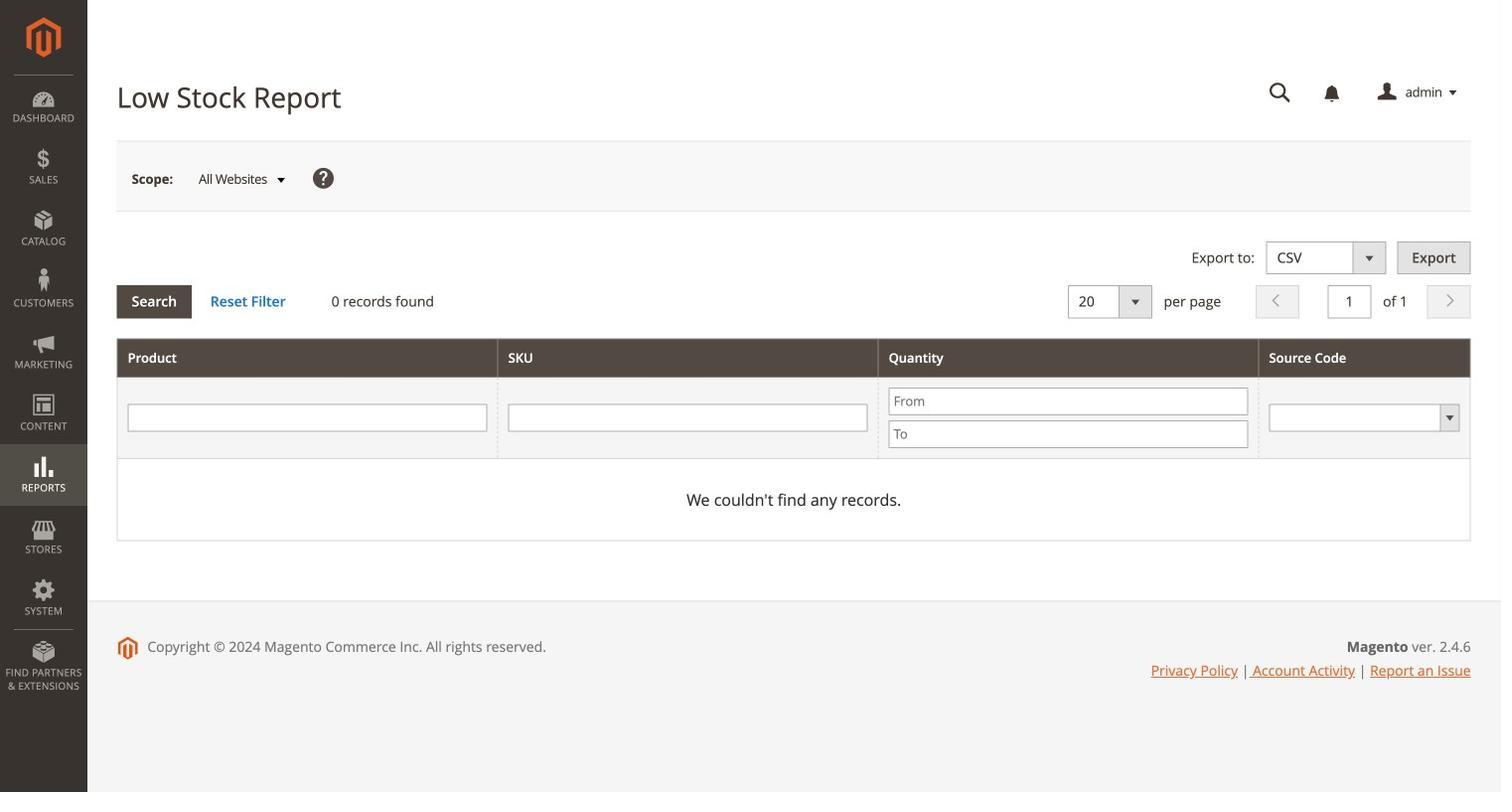 Task type: locate. For each thing, give the bounding box(es) containing it.
None text field
[[1328, 285, 1372, 318]]

From text field
[[889, 388, 1249, 415]]

menu bar
[[0, 75, 87, 703]]

None text field
[[1256, 76, 1306, 110], [128, 404, 488, 432], [508, 404, 868, 432], [1256, 76, 1306, 110], [128, 404, 488, 432], [508, 404, 868, 432]]



Task type: describe. For each thing, give the bounding box(es) containing it.
To text field
[[889, 420, 1249, 448]]

magento admin panel image
[[26, 17, 61, 58]]



